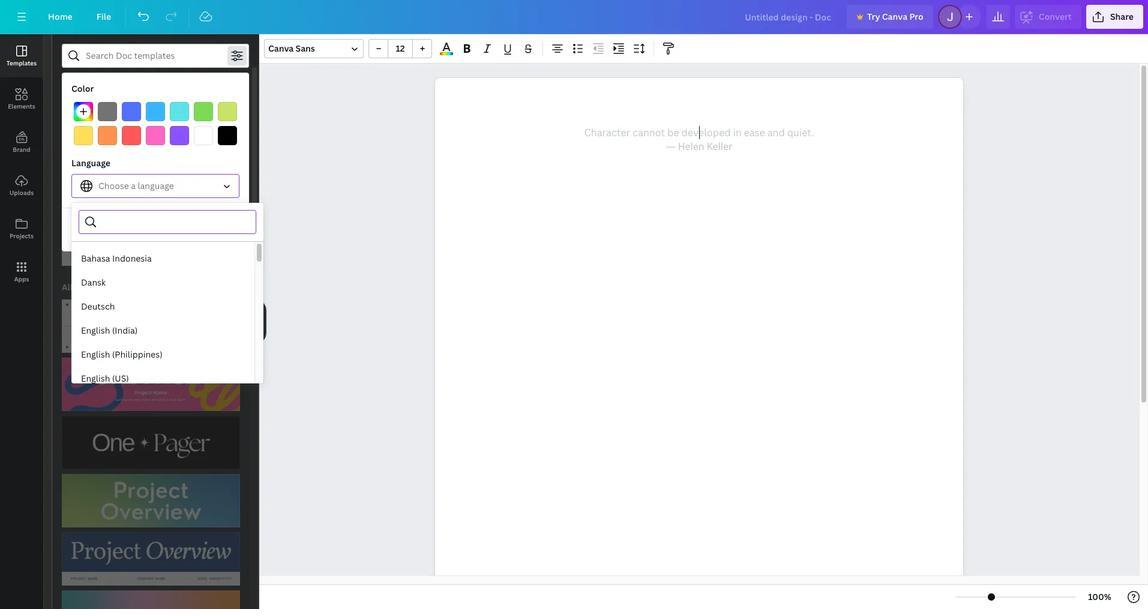 Task type: vqa. For each thing, say whether or not it's contained in the screenshot.
Orange button
yes



Task type: describe. For each thing, give the bounding box(es) containing it.
bahasa
[[81, 253, 110, 264]]

try canva pro button
[[847, 5, 933, 29]]

doc templates
[[62, 159, 121, 170]]

main menu bar
[[0, 0, 1148, 34]]

convert
[[1039, 11, 1072, 22]]

dansk option
[[71, 271, 254, 295]]

pink image
[[146, 126, 165, 145]]

100% button
[[1080, 588, 1119, 607]]

Pink button
[[146, 126, 165, 145]]

templates
[[7, 59, 37, 67]]

hide image
[[259, 293, 266, 351]]

on
[[164, 128, 172, 139]]

canva inside try canva pro button
[[882, 11, 908, 22]]

project overview/one-pager professional docs banner in pink dark blue yellow playful abstract style image
[[62, 358, 240, 411]]

try
[[867, 11, 880, 22]]

home
[[48, 11, 72, 22]]

elements
[[8, 102, 35, 110]]

all
[[155, 224, 165, 235]]

projects button
[[0, 207, 43, 250]]

Royal blue button
[[122, 102, 141, 121]]

english (us) button
[[71, 367, 254, 391]]

Search Doc templates search field
[[86, 44, 225, 67]]

english (philippines)
[[81, 349, 162, 360]]

planner
[[70, 81, 101, 92]]

dansk
[[81, 277, 106, 288]]

#737373 image
[[98, 102, 117, 121]]

white image
[[194, 126, 213, 145]]

one pager doc in black and white blue light blue classic professional style image
[[62, 177, 130, 266]]

deutsch button
[[71, 295, 254, 319]]

coral red image
[[122, 126, 141, 145]]

#737373 button
[[98, 102, 117, 121]]

bahasa indonesia
[[81, 253, 152, 264]]

Light blue button
[[146, 102, 165, 121]]

canva inside popup button
[[268, 43, 294, 54]]

english for english (us)
[[81, 373, 110, 384]]

project overview docs banner in light green blue vibrant professional style image
[[62, 474, 240, 528]]

clear all (0) button
[[71, 218, 239, 242]]

english (india) option
[[71, 319, 254, 343]]

you
[[128, 117, 143, 128]]

inside
[[126, 128, 147, 139]]

canva sans
[[268, 43, 315, 54]]

orange image
[[98, 126, 117, 145]]

language
[[71, 157, 110, 169]]

cover letter
[[228, 81, 277, 92]]

Orange button
[[98, 126, 117, 145]]

doc templates button
[[61, 153, 123, 177]]

color option group
[[71, 100, 239, 148]]

Grass green button
[[194, 102, 213, 121]]

templates button
[[0, 34, 43, 77]]

indonesia
[[112, 253, 152, 264]]

home link
[[38, 5, 82, 29]]

clear all (0)
[[132, 224, 179, 235]]

projects
[[10, 232, 34, 240]]

Lime button
[[218, 102, 237, 121]]

english (india)
[[81, 325, 138, 336]]

our
[[113, 128, 124, 139]]

bahasa indonesia option
[[71, 247, 254, 271]]

project overview/one-pager professional docs banner in blue white traditional corporate style image
[[62, 533, 240, 586]]

uploads button
[[0, 164, 43, 207]]

english (philippines) button
[[71, 343, 254, 367]]

(0)
[[167, 224, 179, 235]]

coral red image
[[122, 126, 141, 145]]



Task type: locate. For each thing, give the bounding box(es) containing it.
brand
[[13, 145, 30, 154]]

royal blue image
[[122, 102, 141, 121], [122, 102, 141, 121]]

elements button
[[0, 77, 43, 121]]

brand button
[[0, 121, 43, 164]]

Turquoise blue button
[[170, 102, 189, 121]]

white image
[[194, 126, 213, 145]]

english for english (philippines)
[[81, 349, 110, 360]]

letter
[[254, 81, 277, 92]]

bahasa indonesia button
[[71, 247, 254, 271]]

White button
[[194, 126, 213, 145]]

all results
[[62, 281, 103, 293]]

apps
[[14, 275, 29, 283]]

english (philippines) option
[[71, 343, 254, 367]]

add a new color image
[[74, 102, 93, 121], [74, 102, 93, 121]]

choose a language
[[98, 180, 174, 191]]

light blue image
[[146, 102, 165, 121], [146, 102, 165, 121]]

a
[[131, 180, 136, 191]]

1 vertical spatial canva
[[268, 43, 294, 54]]

in...
[[160, 117, 174, 128]]

english
[[81, 325, 110, 336], [81, 349, 110, 360], [81, 373, 110, 384]]

canva sans button
[[264, 39, 364, 58]]

None text field
[[435, 78, 963, 609]]

None search field
[[103, 211, 248, 233]]

Coral red button
[[122, 126, 141, 145]]

– – number field
[[392, 43, 409, 54]]

event/business proposal professional docs banner in beige dark brown warm classic style image
[[62, 299, 240, 353]]

creative brief doc in black and white grey editorial style image
[[209, 177, 277, 266]]

apps button
[[0, 250, 43, 293]]

english up english (us)
[[81, 349, 110, 360]]

english (india) button
[[71, 319, 254, 343]]

project overview/one-pager professional docs banner in black white sleek monochrome style image
[[62, 416, 240, 470]]

convert button
[[1015, 5, 1081, 29]]

research brief doc in orange teal pink soft pastels style image
[[135, 177, 204, 266]]

0 vertical spatial canva
[[882, 11, 908, 22]]

dansk button
[[71, 271, 254, 295]]

(us)
[[112, 373, 129, 384]]

get
[[98, 128, 111, 139]]

lime image
[[218, 102, 237, 121], [218, 102, 237, 121]]

before you dig in... get our inside tips on docs.
[[98, 117, 193, 139]]

group
[[369, 39, 432, 58]]

0 horizontal spatial canva
[[268, 43, 294, 54]]

language
[[138, 180, 174, 191]]

color range image
[[440, 52, 453, 55]]

Black button
[[218, 126, 237, 145]]

deutsch
[[81, 301, 115, 312]]

english down deutsch
[[81, 325, 110, 336]]

Purple button
[[170, 126, 189, 145]]

english for english (india)
[[81, 325, 110, 336]]

side panel tab list
[[0, 34, 43, 293]]

canva left sans at the left
[[268, 43, 294, 54]]

turquoise blue image
[[170, 102, 189, 121]]

pro
[[910, 11, 924, 22]]

yellow image
[[74, 126, 93, 145]]

2 vertical spatial english
[[81, 373, 110, 384]]

english inside 'button'
[[81, 349, 110, 360]]

0 vertical spatial english
[[81, 325, 110, 336]]

file button
[[87, 5, 121, 29]]

2 english from the top
[[81, 349, 110, 360]]

file
[[96, 11, 111, 22]]

english left (us) on the left of the page
[[81, 373, 110, 384]]

results
[[75, 281, 103, 293]]

tips
[[149, 128, 162, 139]]

choose
[[98, 180, 129, 191]]

1 english from the top
[[81, 325, 110, 336]]

english (us) option
[[71, 367, 254, 391]]

grass green image
[[194, 102, 213, 121], [194, 102, 213, 121]]

uploads
[[10, 188, 34, 197]]

purple image
[[170, 126, 189, 145], [170, 126, 189, 145]]

planner button
[[62, 75, 109, 99]]

color
[[71, 83, 94, 94]]

deutsch option
[[71, 295, 254, 319]]

language list box
[[71, 247, 254, 609]]

#737373 image
[[98, 102, 117, 121]]

before
[[98, 117, 126, 128]]

docs.
[[174, 128, 193, 139]]

canva right try
[[882, 11, 908, 22]]

black image
[[218, 126, 237, 145], [218, 126, 237, 145]]

clear
[[132, 224, 153, 235]]

orange image
[[98, 126, 117, 145]]

(india)
[[112, 325, 138, 336]]

100%
[[1088, 591, 1112, 603]]

doc
[[62, 159, 78, 170]]

all
[[62, 281, 73, 293]]

templates
[[80, 159, 121, 170]]

english (us)
[[81, 373, 129, 384]]

Design title text field
[[735, 5, 842, 29]]

cover letter button
[[221, 75, 285, 99]]

turquoise blue image
[[170, 102, 189, 121]]

yellow image
[[74, 126, 93, 145]]

pink image
[[146, 126, 165, 145]]

3 english from the top
[[81, 373, 110, 384]]

Yellow button
[[74, 126, 93, 145]]

Language button
[[71, 174, 239, 198]]

(philippines)
[[112, 349, 162, 360]]

1 horizontal spatial canva
[[882, 11, 908, 22]]

sans
[[296, 43, 315, 54]]

1 vertical spatial english
[[81, 349, 110, 360]]

share
[[1110, 11, 1134, 22]]

cover
[[228, 81, 252, 92]]

try canva pro
[[867, 11, 924, 22]]

share button
[[1086, 5, 1143, 29]]

research brief docs banner in orange teal pink soft pastels style image
[[62, 591, 240, 609]]

dig
[[145, 117, 158, 128]]

canva
[[882, 11, 908, 22], [268, 43, 294, 54]]



